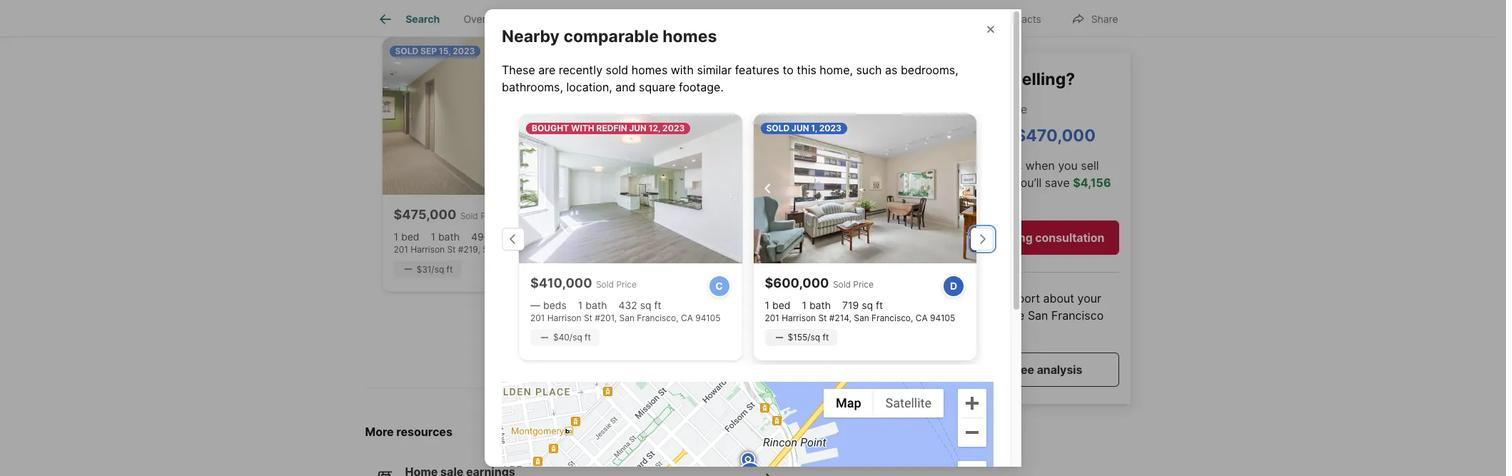 Task type: describe. For each thing, give the bounding box(es) containing it.
to inside these are recently sold homes with similar features to this home, such as bedrooms, bathrooms, location, and square footage.
[[783, 63, 794, 77]]

price up 432
[[617, 279, 637, 290]]

1,
[[811, 123, 818, 134]]

with inside reach more buyers when you sell with redfin. plus, you'll save
[[919, 175, 942, 189]]

harrison for #214,
[[782, 313, 816, 323]]

sold jun 1, 2023
[[767, 123, 842, 134]]

$142/sq
[[665, 264, 698, 275]]

2023 right 12,
[[663, 123, 685, 134]]

save
[[1045, 175, 1070, 189]]

$410k
[[716, 3, 750, 17]]

more
[[365, 425, 394, 439]]

this
[[797, 63, 817, 77]]

recent
[[516, 3, 550, 17]]

selling?
[[1013, 69, 1076, 89]]

1 bath for 544 sq ft
[[679, 231, 708, 243]]

6
[[505, 3, 513, 17]]

next image
[[862, 155, 885, 177]]

edit facts
[[996, 12, 1042, 25]]

bed for $475,000
[[401, 231, 420, 243]]

544 sq ft
[[720, 231, 763, 243]]

map
[[836, 396, 862, 411]]

on
[[657, 329, 671, 344]]

next image
[[971, 227, 994, 250]]

price up 719 sq ft
[[854, 279, 874, 290]]

in
[[919, 192, 928, 207]]

bedrooms,
[[901, 63, 959, 77]]

201 for 201 harrison st #219, san francisco, ca 94105
[[394, 244, 408, 255]]

719
[[843, 299, 859, 311]]

request a free analysis
[[955, 363, 1083, 377]]

94105 for 201 harrison st #905, san francisco, ca 94105
[[809, 244, 834, 255]]

1 bed for $615,000
[[642, 231, 668, 243]]

1 bath for 719 sq ft
[[802, 299, 831, 311]]

1 bath for 432 sq ft
[[578, 299, 607, 311]]

432
[[619, 299, 638, 311]]

share button
[[1060, 3, 1131, 32]]

a for request
[[1003, 363, 1010, 377]]

redfin.
[[945, 175, 983, 189]]

94105 for 201 harrison st #214, san francisco, ca 94105
[[930, 313, 956, 323]]

such
[[857, 63, 882, 77]]

san for 201 harrison st #201, san francisco, ca 94105
[[619, 313, 635, 323]]

8,
[[688, 46, 695, 56]]

432 sq ft
[[619, 299, 662, 311]]

photo of 201 harrison st #905, san francisco, ca 94105 image
[[631, 37, 868, 195]]

sales,
[[594, 3, 625, 17]]

ft right $155/sq
[[823, 332, 829, 343]]

$395,000
[[919, 126, 1000, 146]]

the redfin estimate uses 6 recent nearby sales, priced between $410k to $615k.
[[365, 3, 805, 17]]

$31/sq ft
[[417, 264, 453, 275]]

a for schedule
[[988, 231, 994, 245]]

$155/sq ft
[[788, 332, 829, 343]]

edit facts button
[[963, 3, 1054, 32]]

bed inside nearby comparable homes dialog
[[773, 299, 791, 311]]

nearby comparable homes
[[502, 27, 717, 47]]

share
[[1092, 12, 1119, 25]]

#214,
[[830, 313, 852, 323]]

photo of 201 harrison st #201, san francisco, ca 94105 image
[[519, 115, 742, 263]]

$470,000
[[1016, 126, 1096, 146]]

view comparables on map button
[[529, 319, 722, 354]]

ft right $40/sq
[[585, 332, 591, 343]]

$4,156 in fees.
[[919, 175, 1111, 207]]

201 for 201 harrison st #214, san francisco, ca 94105
[[765, 313, 780, 323]]

view comparables on map
[[552, 329, 698, 344]]

homes inside these are recently sold homes with similar features to this home, such as bedrooms, bathrooms, location, and square footage.
[[632, 63, 668, 77]]

francisco, for #219,
[[501, 244, 542, 255]]

2023 for sold sep 8, 2023
[[697, 46, 720, 56]]

1 jun from the left
[[629, 123, 647, 134]]

sq for 719
[[862, 299, 873, 311]]

496
[[471, 231, 490, 243]]

bought with redfin jun 12, 2023
[[532, 123, 685, 134]]

ft up 201 harrison st #219, san francisco, ca 94105
[[507, 231, 514, 243]]

harrison for #219,
[[411, 244, 445, 255]]

between
[[665, 3, 712, 17]]

94105 for 201 harrison st #201, san francisco, ca 94105
[[696, 313, 721, 323]]

selling
[[997, 231, 1033, 245]]

more resources
[[365, 425, 453, 439]]

nearby
[[554, 3, 591, 17]]

an
[[941, 291, 954, 306]]

0 vertical spatial to
[[753, 3, 764, 17]]

sold sep 15, 2023
[[395, 46, 475, 56]]

when
[[1026, 158, 1055, 172]]

94105 for 201 harrison st #219, san francisco, ca 94105
[[559, 244, 584, 255]]

$475,000
[[394, 207, 457, 222]]

sold inside $475,000 sold price
[[460, 211, 478, 221]]

#905,
[[707, 244, 730, 255]]

bath for 432
[[586, 299, 607, 311]]

homes inside 'element'
[[663, 27, 717, 47]]

map
[[674, 329, 698, 344]]

francisco, for #201,
[[637, 313, 679, 323]]

estimated sale price
[[919, 102, 1028, 116]]

#201,
[[595, 313, 617, 323]]

2 tab from the left
[[619, 2, 725, 36]]

square
[[639, 80, 676, 95]]

$600,000
[[765, 275, 829, 290]]

photo of 201 harrison st #219, san francisco, ca 94105 image
[[382, 37, 619, 195]]

sq for 544
[[742, 231, 753, 243]]

2 jun from the left
[[792, 123, 809, 134]]

similar
[[697, 63, 732, 77]]

719 sq ft
[[843, 299, 883, 311]]

facts
[[1016, 12, 1042, 25]]

12,
[[649, 123, 661, 134]]

the
[[365, 3, 386, 17]]

francisco
[[1052, 308, 1104, 323]]

francisco, for #214,
[[872, 313, 914, 323]]

ft up 201 harrison st #905, san francisco, ca 94105
[[756, 231, 763, 243]]

as
[[886, 63, 898, 77]]

value
[[952, 308, 981, 323]]

san for 201 harrison st #219, san francisco, ca 94105
[[483, 244, 498, 255]]

san inside san francisco market.
[[1028, 308, 1049, 323]]

st for #201,
[[584, 313, 593, 323]]

sold sep 8, 2023
[[644, 46, 720, 56]]

previous button image
[[759, 180, 777, 197]]

get an in-depth report about your home value and the
[[919, 291, 1102, 323]]

ft right $142/sq
[[700, 264, 707, 275]]

comparables
[[583, 329, 655, 344]]

bought
[[532, 123, 569, 134]]

1 bed for $475,000
[[394, 231, 420, 243]]

#219,
[[458, 244, 480, 255]]

sold up #201,
[[596, 279, 614, 290]]

depth
[[972, 291, 1004, 306]]



Task type: locate. For each thing, give the bounding box(es) containing it.
ca for 201 harrison st #905, san francisco, ca 94105
[[794, 244, 807, 255]]

nearby comparable homes element
[[502, 10, 734, 47]]

overview tab
[[452, 2, 520, 36]]

san right the
[[1028, 308, 1049, 323]]

ca for 201 harrison st #201, san francisco, ca 94105
[[681, 313, 693, 323]]

estimate
[[427, 3, 474, 17]]

thinking of selling?
[[919, 69, 1076, 89]]

sep left 15,
[[421, 46, 437, 56]]

price up 496 sq ft
[[481, 211, 501, 221]]

jun left 1,
[[792, 123, 809, 134]]

94105 up market.
[[930, 313, 956, 323]]

homes up 'square'
[[632, 63, 668, 77]]

homes
[[663, 27, 717, 47], [632, 63, 668, 77]]

and inside these are recently sold homes with similar features to this home, such as bedrooms, bathrooms, location, and square footage.
[[616, 80, 636, 95]]

0 horizontal spatial 1 bed
[[394, 231, 420, 243]]

—
[[531, 299, 541, 311]]

market.
[[919, 326, 959, 340]]

sold left 1,
[[767, 123, 790, 134]]

sq right 432
[[640, 299, 652, 311]]

2023 for sold sep 15, 2023
[[453, 46, 475, 56]]

1 bath
[[431, 231, 460, 243], [679, 231, 708, 243], [578, 299, 607, 311], [802, 299, 831, 311]]

0 horizontal spatial bed
[[401, 231, 420, 243]]

d
[[950, 280, 958, 292]]

201 down $475,000
[[394, 244, 408, 255]]

sold for $475,000
[[395, 46, 419, 56]]

price
[[481, 211, 501, 221], [728, 211, 748, 221], [617, 279, 637, 290], [854, 279, 874, 290]]

and down sold
[[616, 80, 636, 95]]

sq up 201 harrison st #214, san francisco, ca 94105
[[862, 299, 873, 311]]

view
[[552, 329, 580, 344]]

menu bar inside nearby comparable homes dialog
[[824, 389, 944, 418]]

tab list
[[365, 0, 879, 36]]

to right $410k
[[753, 3, 764, 17]]

1 bath down $475,000 sold price
[[431, 231, 460, 243]]

features
[[735, 63, 780, 77]]

0 vertical spatial homes
[[663, 27, 717, 47]]

201
[[394, 244, 408, 255], [642, 244, 657, 255], [531, 313, 545, 323], [765, 313, 780, 323]]

1 bed down the $615,000
[[642, 231, 668, 243]]

report
[[1007, 291, 1040, 306]]

0 horizontal spatial sep
[[421, 46, 437, 56]]

plus,
[[986, 175, 1012, 189]]

harrison for #905,
[[659, 244, 693, 255]]

ca up map
[[681, 313, 693, 323]]

0 horizontal spatial and
[[616, 80, 636, 95]]

201 for 201 harrison st #201, san francisco, ca 94105
[[531, 313, 545, 323]]

ft right 432
[[654, 299, 662, 311]]

st for #219,
[[447, 244, 456, 255]]

1 bath up #201,
[[578, 299, 607, 311]]

harrison for #201,
[[548, 313, 582, 323]]

tab
[[520, 2, 619, 36], [619, 2, 725, 36], [725, 2, 806, 36], [806, 2, 867, 36]]

ft right $31/sq
[[447, 264, 453, 275]]

schedule
[[933, 231, 985, 245]]

sold down 'search' link
[[395, 46, 419, 56]]

94105 up $600,000
[[809, 244, 834, 255]]

satellite button
[[874, 389, 944, 418]]

sold up 719
[[833, 279, 851, 290]]

comparable
[[564, 27, 659, 47]]

1 horizontal spatial bed
[[650, 231, 668, 243]]

bed down $475,000
[[401, 231, 420, 243]]

menu bar containing map
[[824, 389, 944, 418]]

ca up $600,000
[[794, 244, 807, 255]]

bath for 719
[[810, 299, 831, 311]]

sold for $615,000
[[644, 46, 667, 56]]

94105 up $410,000
[[559, 244, 584, 255]]

reach more buyers when you sell with redfin. plus, you'll save
[[919, 158, 1099, 189]]

2 sep from the left
[[669, 46, 686, 56]]

and down depth
[[984, 308, 1004, 323]]

search
[[406, 13, 440, 25]]

1
[[394, 231, 398, 243], [431, 231, 436, 243], [642, 231, 647, 243], [679, 231, 684, 243], [578, 299, 583, 311], [765, 299, 770, 311], [802, 299, 807, 311]]

1 horizontal spatial sold price
[[833, 279, 874, 290]]

bed down the $615,000
[[650, 231, 668, 243]]

$615k.
[[767, 3, 805, 17]]

2023 for sold jun 1, 2023
[[820, 123, 842, 134]]

map region
[[430, 275, 1162, 476]]

201 down $600,000
[[765, 313, 780, 323]]

schedule a selling consultation button
[[919, 221, 1119, 255]]

1 horizontal spatial a
[[1003, 363, 1010, 377]]

francisco, down '544 sq ft'
[[750, 244, 792, 255]]

to left this
[[783, 63, 794, 77]]

francisco, down 496 sq ft
[[501, 244, 542, 255]]

harrison down beds
[[548, 313, 582, 323]]

0 horizontal spatial with
[[671, 63, 694, 77]]

and
[[616, 80, 636, 95], [984, 308, 1004, 323]]

c
[[716, 280, 723, 292]]

the
[[1007, 308, 1025, 323]]

to
[[753, 3, 764, 17], [783, 63, 794, 77]]

free
[[1013, 363, 1035, 377]]

you'll
[[1015, 175, 1042, 189]]

0 vertical spatial with
[[671, 63, 694, 77]]

francisco, up on
[[637, 313, 679, 323]]

1 vertical spatial with
[[919, 175, 942, 189]]

$142/sq ft
[[665, 264, 707, 275]]

$395,000 – $470,000
[[919, 126, 1096, 146]]

estimated
[[919, 102, 973, 116]]

0 horizontal spatial jun
[[629, 123, 647, 134]]

1 horizontal spatial and
[[984, 308, 1004, 323]]

analysis
[[1037, 363, 1083, 377]]

price inside the $615,000 sold price
[[728, 211, 748, 221]]

0 horizontal spatial a
[[988, 231, 994, 245]]

201 harrison st #905, san francisco, ca 94105
[[642, 244, 834, 255]]

san down 719 sq ft
[[854, 313, 870, 323]]

1 vertical spatial a
[[1003, 363, 1010, 377]]

1 horizontal spatial sep
[[669, 46, 686, 56]]

1 horizontal spatial to
[[783, 63, 794, 77]]

price up '544 sq ft'
[[728, 211, 748, 221]]

schedule a selling consultation
[[933, 231, 1105, 245]]

0 horizontal spatial sold
[[395, 46, 419, 56]]

sold
[[395, 46, 419, 56], [644, 46, 667, 56], [767, 123, 790, 134]]

0 vertical spatial and
[[616, 80, 636, 95]]

bath down the $615,000 sold price
[[687, 231, 708, 243]]

2023 right 1,
[[820, 123, 842, 134]]

st for #905,
[[696, 244, 704, 255]]

sold inside the $615,000 sold price
[[707, 211, 725, 221]]

sold price up 719
[[833, 279, 874, 290]]

bath down $475,000 sold price
[[438, 231, 460, 243]]

harrison up $155/sq
[[782, 313, 816, 323]]

2 horizontal spatial 1 bed
[[765, 299, 791, 311]]

ca for 201 harrison st #214, san francisco, ca 94105
[[916, 313, 928, 323]]

st left #214, on the right
[[819, 313, 827, 323]]

sq for 496
[[493, 231, 504, 243]]

bed down $600,000
[[773, 299, 791, 311]]

your
[[1078, 291, 1102, 306]]

with inside these are recently sold homes with similar features to this home, such as bedrooms, bathrooms, location, and square footage.
[[671, 63, 694, 77]]

$4,156
[[1073, 175, 1111, 189]]

1 vertical spatial and
[[984, 308, 1004, 323]]

201 down the $615,000
[[642, 244, 657, 255]]

bath up #214, on the right
[[810, 299, 831, 311]]

with down reach
[[919, 175, 942, 189]]

san down '544 sq ft'
[[733, 244, 748, 255]]

1 bath down the $615,000 sold price
[[679, 231, 708, 243]]

–
[[1004, 126, 1012, 146]]

sep for $615,000
[[669, 46, 686, 56]]

jun left 12,
[[629, 123, 647, 134]]

bath for 544
[[687, 231, 708, 243]]

ca for 201 harrison st #219, san francisco, ca 94105
[[545, 244, 557, 255]]

3 tab from the left
[[725, 2, 806, 36]]

sold inside nearby comparable homes dialog
[[767, 123, 790, 134]]

st for #214,
[[819, 313, 827, 323]]

bath for 496
[[438, 231, 460, 243]]

these are recently sold homes with similar features to this home, such as bedrooms, bathrooms, location, and square footage.
[[502, 63, 959, 95]]

2023 right 15,
[[453, 46, 475, 56]]

these
[[502, 63, 535, 77]]

0 horizontal spatial sold price
[[596, 279, 637, 290]]

201 down "—"
[[531, 313, 545, 323]]

1 bed down $475,000
[[394, 231, 420, 243]]

sold price for $600,000
[[833, 279, 874, 290]]

$40/sq ft
[[553, 332, 591, 343]]

harrison up $142/sq
[[659, 244, 693, 255]]

1 horizontal spatial with
[[919, 175, 942, 189]]

price
[[1001, 102, 1028, 116]]

of
[[993, 69, 1009, 89]]

recently
[[559, 63, 603, 77]]

sq for 432
[[640, 299, 652, 311]]

$40/sq
[[553, 332, 583, 343]]

sold up 544
[[707, 211, 725, 221]]

1 bath for 496 sq ft
[[431, 231, 460, 243]]

next button image
[[954, 180, 971, 197]]

harrison up $31/sq
[[411, 244, 445, 255]]

nearby comparable homes dialog
[[430, 10, 1162, 476]]

san for 201 harrison st #214, san francisco, ca 94105
[[854, 313, 870, 323]]

get
[[919, 291, 938, 306]]

94105 up map
[[696, 313, 721, 323]]

496 sq ft
[[471, 231, 514, 243]]

sep
[[421, 46, 437, 56], [669, 46, 686, 56]]

buyers
[[986, 158, 1023, 172]]

1 horizontal spatial 1 bed
[[642, 231, 668, 243]]

jun
[[629, 123, 647, 134], [792, 123, 809, 134]]

nearby
[[502, 27, 560, 47]]

1 vertical spatial to
[[783, 63, 794, 77]]

san for 201 harrison st #905, san francisco, ca 94105
[[733, 244, 748, 255]]

sep left 8, in the left of the page
[[669, 46, 686, 56]]

sold price for $410,000
[[596, 279, 637, 290]]

1 horizontal spatial sold
[[644, 46, 667, 56]]

2 horizontal spatial sold
[[767, 123, 790, 134]]

4 tab from the left
[[806, 2, 867, 36]]

st left #219,
[[447, 244, 456, 255]]

in-
[[958, 291, 972, 306]]

redfin
[[597, 123, 627, 134]]

overview
[[464, 13, 508, 25]]

sold left 8, in the left of the page
[[644, 46, 667, 56]]

1 sep from the left
[[421, 46, 437, 56]]

2023
[[453, 46, 475, 56], [697, 46, 720, 56], [663, 123, 685, 134], [820, 123, 842, 134]]

$410,000
[[531, 275, 592, 290]]

st
[[447, 244, 456, 255], [696, 244, 704, 255], [584, 313, 593, 323], [819, 313, 827, 323]]

1 sold price from the left
[[596, 279, 637, 290]]

footage.
[[679, 80, 724, 95]]

and inside get an in-depth report about your home value and the
[[984, 308, 1004, 323]]

more
[[955, 158, 983, 172]]

1 bed inside nearby comparable homes dialog
[[765, 299, 791, 311]]

15,
[[439, 46, 451, 56]]

san down 496 sq ft
[[483, 244, 498, 255]]

0 horizontal spatial to
[[753, 3, 764, 17]]

sold up '496'
[[460, 211, 478, 221]]

bed for $615,000
[[650, 231, 668, 243]]

request
[[955, 363, 1001, 377]]

fees.
[[931, 192, 958, 207]]

a left selling
[[988, 231, 994, 245]]

ft
[[507, 231, 514, 243], [756, 231, 763, 243], [447, 264, 453, 275], [700, 264, 707, 275], [654, 299, 662, 311], [876, 299, 883, 311], [585, 332, 591, 343], [823, 332, 829, 343]]

photo of 201 harrison st #214, san francisco, ca 94105 image
[[754, 115, 977, 263]]

reach
[[919, 158, 952, 172]]

1 tab from the left
[[520, 2, 619, 36]]

sep for $475,000
[[421, 46, 437, 56]]

sq up 201 harrison st #219, san francisco, ca 94105
[[493, 231, 504, 243]]

201 harrison st #219, san francisco, ca 94105
[[394, 244, 584, 255]]

sold
[[460, 211, 478, 221], [707, 211, 725, 221], [596, 279, 614, 290], [833, 279, 851, 290]]

$155/sq
[[788, 332, 821, 343]]

201 for 201 harrison st #905, san francisco, ca 94105
[[642, 244, 657, 255]]

ca down get
[[916, 313, 928, 323]]

st left the #905,
[[696, 244, 704, 255]]

tab list containing search
[[365, 0, 879, 36]]

94105
[[559, 244, 584, 255], [809, 244, 834, 255], [696, 313, 721, 323], [930, 313, 956, 323]]

previous image
[[502, 227, 525, 250]]

menu bar
[[824, 389, 944, 418]]

sold price up 432
[[596, 279, 637, 290]]

edit
[[996, 12, 1014, 25]]

ft up 201 harrison st #214, san francisco, ca 94105
[[876, 299, 883, 311]]

2 sold price from the left
[[833, 279, 874, 290]]

request a free analysis button
[[919, 353, 1119, 387]]

homes down between
[[663, 27, 717, 47]]

ca up $410,000
[[545, 244, 557, 255]]

price inside $475,000 sold price
[[481, 211, 501, 221]]

sq
[[493, 231, 504, 243], [742, 231, 753, 243], [640, 299, 652, 311], [862, 299, 873, 311]]

1 bed down $600,000
[[765, 299, 791, 311]]

2023 right 8, in the left of the page
[[697, 46, 720, 56]]

st left #201,
[[584, 313, 593, 323]]

francisco, down 719 sq ft
[[872, 313, 914, 323]]

2 horizontal spatial bed
[[773, 299, 791, 311]]

1 bath up #214, on the right
[[802, 299, 831, 311]]

bathrooms,
[[502, 80, 563, 95]]

a left free
[[1003, 363, 1010, 377]]

1 horizontal spatial jun
[[792, 123, 809, 134]]

francisco, for #905,
[[750, 244, 792, 255]]

0 vertical spatial a
[[988, 231, 994, 245]]

1 vertical spatial homes
[[632, 63, 668, 77]]

map button
[[824, 389, 874, 418]]

sq up 201 harrison st #905, san francisco, ca 94105
[[742, 231, 753, 243]]

with down sold sep 8, 2023
[[671, 63, 694, 77]]

san down 432
[[619, 313, 635, 323]]

you
[[1059, 158, 1078, 172]]

— beds
[[531, 299, 567, 311]]

bath up #201,
[[586, 299, 607, 311]]

home
[[919, 308, 949, 323]]



Task type: vqa. For each thing, say whether or not it's contained in the screenshot.
the person
no



